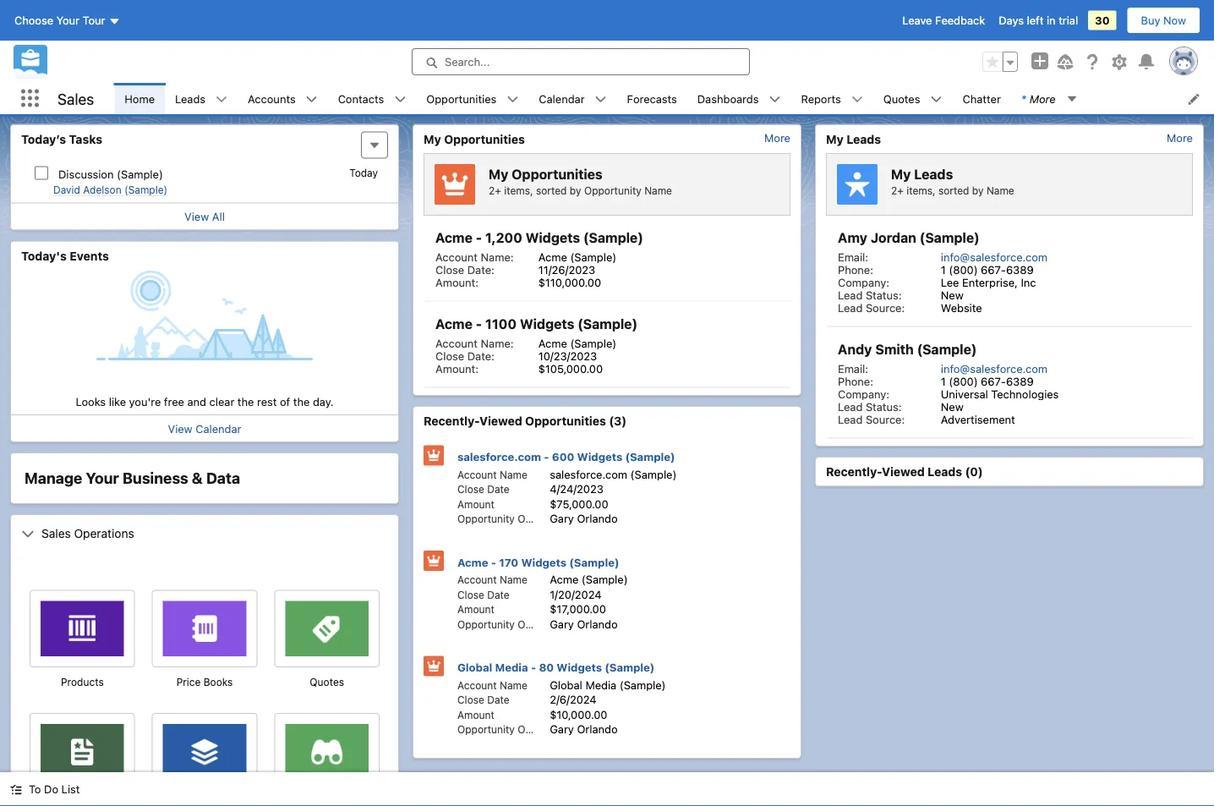 Task type: describe. For each thing, give the bounding box(es) containing it.
today right accounts
[[299, 94, 328, 106]]

3 pm from the left
[[1172, 94, 1187, 106]]

1,200
[[486, 230, 523, 246]]

acme down "acme - 1100 widgets (sample)"
[[539, 337, 568, 349]]

- for 600
[[544, 450, 550, 463]]

discussion (sample) david adelson (sample)
[[53, 167, 168, 196]]

advertisement
[[941, 413, 1016, 426]]

opportunities inside list item
[[427, 92, 497, 105]]

1/20/2024
[[550, 588, 602, 601]]

of right '* more' at the top
[[1092, 94, 1102, 106]]

more link for acme - 1,200 widgets (sample)
[[765, 132, 791, 144]]

opportunities down the opportunities list item
[[444, 132, 525, 146]]

choose your tour button
[[14, 7, 121, 34]]

opportunities inside my opportunities 2+ items, sorted by opportunity name
[[512, 166, 603, 182]]

acme down the acme - 1,200 widgets (sample)
[[539, 250, 568, 263]]

30
[[1096, 14, 1110, 27]]

amount for global
[[458, 709, 495, 721]]

universal
[[941, 387, 989, 400]]

leads inside list item
[[175, 92, 206, 105]]

do
[[44, 783, 58, 796]]

jordan
[[871, 230, 917, 246]]

170
[[499, 556, 519, 568]]

items, for opportunities
[[504, 185, 533, 196]]

you're
[[129, 395, 161, 408]]

3 as from the left
[[1077, 94, 1089, 106]]

acme (sample) for acme - 170 widgets (sample)
[[550, 573, 628, 586]]

2 report from the left
[[452, 93, 486, 106]]

forecasts link
[[617, 83, 688, 114]]

universal technologies
[[941, 387, 1059, 400]]

by for leads
[[973, 185, 984, 196]]

- left 80
[[531, 661, 536, 674]]

(800) for amy jordan (sample)
[[949, 263, 978, 276]]

today's
[[21, 132, 66, 146]]

gary for $10,000.00
[[550, 723, 574, 736]]

global media (sample)
[[550, 678, 666, 691]]

trial
[[1059, 14, 1079, 27]]

sales for sales
[[58, 89, 94, 108]]

1 horizontal spatial more
[[1030, 92, 1056, 105]]

1 text default image from the left
[[1067, 93, 1078, 105]]

2 pm from the left
[[769, 94, 784, 106]]

name inside my leads 2+ items, sorted by name
[[987, 185, 1015, 196]]

2 at from the left
[[734, 94, 743, 106]]

salesforce.com (sample)
[[550, 468, 677, 480]]

to do list button
[[0, 772, 90, 806]]

rest
[[257, 395, 277, 408]]

date: for 1,200
[[468, 263, 495, 276]]

my for my leads
[[826, 132, 844, 146]]

dashboards
[[698, 92, 759, 105]]

days left in trial
[[999, 14, 1079, 27]]

dashboards link
[[688, 83, 769, 114]]

2 the from the left
[[293, 395, 310, 408]]

items, for leads
[[907, 185, 936, 196]]

(3)
[[609, 414, 627, 428]]

contacts link
[[328, 83, 394, 114]]

recently- for recently-viewed opportunities (3)
[[424, 414, 480, 428]]

choose your tour
[[14, 14, 105, 27]]

sorted for opportunities
[[536, 185, 567, 196]]

close date: for 1100
[[436, 349, 495, 362]]

smith
[[876, 341, 914, 357]]

text default image for calendar
[[595, 94, 607, 105]]

reports
[[801, 92, 842, 105]]

10/23/2023
[[539, 349, 597, 362]]

2 1:​24 from the left
[[746, 94, 766, 106]]

andy
[[838, 341, 873, 357]]

chatter
[[963, 92, 1001, 105]]

my opportunities link
[[424, 132, 525, 146]]

1 (800) 667-6389 for amy jordan (sample)
[[941, 263, 1034, 276]]

opportunity for 600
[[458, 513, 515, 525]]

of right rest
[[280, 395, 290, 408]]

acme left 1,200
[[436, 230, 473, 246]]

amount for acme
[[458, 604, 495, 615]]

lead status: for amy
[[838, 288, 902, 301]]

your for choose
[[56, 14, 80, 27]]

looks like you're free and clear the rest of the day.
[[76, 395, 334, 408]]

dashboards list item
[[688, 83, 791, 114]]

close date: for 1,200
[[436, 263, 495, 276]]

text default image for reports
[[852, 94, 864, 105]]

to do list
[[29, 783, 80, 796]]

reports link
[[791, 83, 852, 114]]

acme (sample) for acme - 1,200 widgets (sample)
[[539, 250, 617, 263]]

2 as from the left
[[675, 94, 687, 106]]

view calendar link
[[168, 422, 242, 435]]

day.
[[313, 395, 334, 408]]

new for andy smith (sample)
[[941, 400, 964, 413]]

looks
[[76, 395, 106, 408]]

2/6/2024
[[550, 693, 597, 706]]

my opportunities 2+ items, sorted by opportunity name
[[489, 166, 672, 196]]

2 lead from the top
[[838, 301, 863, 314]]

media for (sample)
[[586, 678, 617, 691]]

chatter link
[[953, 83, 1012, 114]]

orlando for $10,000.00
[[577, 723, 618, 736]]

text default image for leads
[[216, 94, 228, 105]]

widgets up the 2/6/2024
[[557, 661, 602, 674]]

buy now
[[1142, 14, 1187, 27]]

sales for sales operations
[[41, 526, 71, 540]]

view up today's
[[21, 93, 46, 106]]

sorted for leads
[[939, 185, 970, 196]]

3 lead from the top
[[838, 400, 863, 413]]

new for amy jordan (sample)
[[941, 288, 964, 301]]

1 as of today at 1:​24 pm from the left
[[272, 94, 382, 106]]

4 lead from the top
[[838, 413, 863, 426]]

2 view report link from the left
[[424, 93, 486, 106]]

phone: for andy
[[838, 375, 874, 387]]

my for my opportunities
[[424, 132, 441, 146]]

quotes inside button
[[310, 676, 344, 688]]

more for acme - 1,200 widgets (sample)
[[765, 132, 791, 144]]

today's
[[21, 249, 67, 263]]

like
[[109, 395, 126, 408]]

home link
[[114, 83, 165, 114]]

manage
[[25, 469, 82, 487]]

date: for 1100
[[468, 349, 495, 362]]

widgets for 600
[[577, 450, 623, 463]]

view all
[[184, 210, 225, 223]]

price
[[176, 676, 201, 688]]

accounts link
[[238, 83, 306, 114]]

account name: for 1,200
[[436, 250, 514, 263]]

1 for smith
[[941, 375, 946, 387]]

1 the from the left
[[238, 395, 254, 408]]

price books
[[176, 676, 233, 688]]

opportunities link
[[416, 83, 507, 114]]

source: for smith
[[866, 413, 905, 426]]

acme - 1,200 widgets (sample)
[[436, 230, 644, 246]]

status: for jordan
[[866, 288, 902, 301]]

- for 170
[[491, 556, 496, 568]]

global for global media - 80 widgets (sample)
[[458, 661, 493, 674]]

more link for amy jordan (sample)
[[1167, 132, 1194, 144]]

close for acme - 1,200 widgets (sample)
[[436, 263, 465, 276]]

standard quote image
[[305, 601, 349, 651]]

manage your business & data
[[25, 469, 240, 487]]

leads link
[[165, 83, 216, 114]]

opportunity for -
[[458, 724, 515, 736]]

1 report from the left
[[49, 93, 83, 106]]

date for acme
[[487, 589, 510, 601]]

1 view report from the left
[[21, 93, 83, 106]]

of left contacts link
[[287, 94, 297, 106]]

$75,000.00
[[550, 497, 609, 510]]

opportunity for 170
[[458, 618, 515, 630]]

text default image inside to do list button
[[10, 784, 22, 796]]

media for -
[[495, 661, 528, 674]]

products
[[61, 676, 104, 688]]

in
[[1047, 14, 1056, 27]]

business
[[123, 469, 188, 487]]

today right '* more' at the top
[[1105, 94, 1133, 106]]

choose
[[14, 14, 53, 27]]

calendar inside list item
[[539, 92, 585, 105]]

600
[[552, 450, 575, 463]]

opportunity owner gary orlando for $75,000.00
[[458, 512, 618, 525]]

salesforce.com for salesforce.com - 600 widgets (sample)
[[458, 450, 542, 463]]

acme - 170 widgets (sample)
[[458, 556, 620, 568]]

today's events
[[21, 249, 109, 263]]

view up my leads
[[826, 93, 851, 106]]

$110,000.00
[[539, 276, 601, 288]]

to
[[29, 783, 41, 796]]

viewed for leads
[[882, 465, 925, 479]]

1 for jordan
[[941, 263, 946, 276]]

company: for amy
[[838, 276, 890, 288]]

text default image for accounts
[[306, 94, 318, 105]]

david
[[53, 184, 80, 196]]

my leads 2+ items, sorted by name
[[892, 166, 1015, 196]]

opportunity inside my opportunities 2+ items, sorted by opportunity name
[[584, 185, 642, 196]]

recently-viewed leads (0)
[[826, 465, 984, 479]]

$17,000.00
[[550, 603, 606, 615]]

opportunity owner gary orlando for $17,000.00
[[458, 618, 618, 630]]

1 view report link from the left
[[21, 93, 83, 106]]

acme left 1100
[[436, 316, 473, 332]]

1 lead from the top
[[838, 288, 863, 301]]

quotes link
[[874, 83, 931, 114]]

4/24/2023
[[550, 483, 604, 495]]

show more my leads records element
[[1167, 132, 1194, 144]]

adelson
[[83, 184, 122, 196]]

all
[[212, 210, 225, 223]]

*
[[1022, 92, 1027, 105]]

3 report from the left
[[854, 93, 889, 106]]

gary for $75,000.00
[[550, 512, 574, 525]]

6389 for andy smith (sample)
[[1007, 375, 1034, 387]]

&
[[192, 469, 203, 487]]

website
[[941, 301, 983, 314]]



Task type: vqa. For each thing, say whether or not it's contained in the screenshot.


Task type: locate. For each thing, give the bounding box(es) containing it.
1:​24 up show more my opportunities records element
[[746, 94, 766, 106]]

info@salesforce.com link up universal technologies
[[941, 362, 1048, 375]]

items, up 1,200
[[504, 185, 533, 196]]

standard contract image
[[60, 724, 104, 774]]

2+ for my opportunities
[[489, 185, 501, 196]]

1 horizontal spatial media
[[586, 678, 617, 691]]

1 vertical spatial owner
[[518, 618, 549, 630]]

close for acme - 1100 widgets (sample)
[[436, 349, 465, 362]]

view calendar
[[168, 422, 242, 435]]

0 vertical spatial date:
[[468, 263, 495, 276]]

1:​24
[[343, 94, 363, 106], [746, 94, 766, 106], [1148, 94, 1169, 106]]

by for opportunities
[[570, 185, 582, 196]]

enterprise,
[[963, 276, 1018, 288]]

date down 170
[[487, 589, 510, 601]]

by inside my opportunities 2+ items, sorted by opportunity name
[[570, 185, 582, 196]]

0 horizontal spatial sorted
[[536, 185, 567, 196]]

3 view report link from the left
[[826, 93, 889, 106]]

text default image inside sales operations dropdown button
[[21, 527, 35, 541]]

1 horizontal spatial the
[[293, 395, 310, 408]]

1 vertical spatial company:
[[838, 387, 890, 400]]

source:
[[866, 301, 905, 314], [866, 413, 905, 426]]

view report down search...
[[424, 93, 486, 106]]

2 view report from the left
[[424, 93, 486, 106]]

0 vertical spatial account name
[[458, 469, 528, 480]]

account for acme - 1100 widgets (sample)
[[436, 337, 478, 349]]

2 date: from the top
[[468, 349, 495, 362]]

1 horizontal spatial view report
[[424, 93, 486, 106]]

3 account name from the top
[[458, 679, 528, 691]]

3 amount from the top
[[458, 709, 495, 721]]

inc
[[1021, 276, 1037, 288]]

widgets
[[526, 230, 580, 246], [520, 316, 575, 332], [577, 450, 623, 463], [521, 556, 567, 568], [557, 661, 602, 674]]

items, up amy jordan (sample)
[[907, 185, 936, 196]]

info@salesforce.com up universal technologies
[[941, 362, 1048, 375]]

info@salesforce.com link
[[941, 250, 1048, 263], [941, 362, 1048, 375]]

1 close date from the top
[[458, 483, 510, 495]]

1 vertical spatial 6389
[[1007, 375, 1034, 387]]

text default image inside reports list item
[[852, 94, 864, 105]]

salesforce.com - 600 widgets (sample)
[[458, 450, 676, 463]]

- left 1100
[[476, 316, 482, 332]]

667- left inc
[[981, 263, 1007, 276]]

text default image inside quotes list item
[[931, 94, 943, 105]]

1 amount from the top
[[458, 498, 495, 510]]

leave
[[903, 14, 933, 27]]

2 vertical spatial account name
[[458, 679, 528, 691]]

(800) for andy smith (sample)
[[949, 375, 978, 387]]

0 vertical spatial 6389
[[1007, 263, 1034, 276]]

products button
[[30, 674, 135, 689]]

text default image inside dashboards list item
[[769, 94, 781, 105]]

account
[[436, 250, 478, 263], [436, 337, 478, 349], [458, 469, 497, 480], [458, 574, 497, 586], [458, 679, 497, 691]]

2 company: from the top
[[838, 387, 890, 400]]

buy
[[1142, 14, 1161, 27]]

1 horizontal spatial at
[[734, 94, 743, 106]]

text default image inside accounts list item
[[306, 94, 318, 105]]

acme (sample) up 1/20/2024
[[550, 573, 628, 586]]

data
[[206, 469, 240, 487]]

text default image inside contacts 'list item'
[[394, 94, 406, 105]]

0 vertical spatial email:
[[838, 250, 869, 263]]

amount for salesforce.com
[[458, 498, 495, 510]]

2 name: from the top
[[481, 337, 514, 349]]

info@salesforce.com link for amy jordan (sample)
[[941, 250, 1048, 263]]

1 horizontal spatial more link
[[1167, 132, 1194, 144]]

opportunity owner gary orlando
[[458, 512, 618, 525], [458, 618, 618, 630], [458, 723, 618, 736]]

0 horizontal spatial more link
[[765, 132, 791, 144]]

text default image left chatter
[[931, 94, 943, 105]]

sales
[[58, 89, 94, 108], [41, 526, 71, 540]]

(sample)
[[117, 167, 163, 180], [124, 184, 168, 196], [584, 230, 644, 246], [920, 230, 980, 246], [571, 250, 617, 263], [578, 316, 638, 332], [571, 337, 617, 349], [917, 341, 977, 357], [626, 450, 676, 463], [631, 468, 677, 480], [570, 556, 620, 568], [582, 573, 628, 586], [605, 661, 655, 674], [620, 678, 666, 691]]

by up amy jordan (sample)
[[973, 185, 984, 196]]

group
[[983, 52, 1018, 72]]

1 1 from the top
[[941, 263, 946, 276]]

2 vertical spatial close date
[[458, 694, 510, 706]]

0 vertical spatial company:
[[838, 276, 890, 288]]

2 horizontal spatial view report link
[[826, 93, 889, 106]]

6389 for amy jordan (sample)
[[1007, 263, 1034, 276]]

2 info@salesforce.com from the top
[[941, 362, 1048, 375]]

left
[[1027, 14, 1044, 27]]

1 new from the top
[[941, 288, 964, 301]]

1 horizontal spatial 1:​24
[[746, 94, 766, 106]]

date down "recently-viewed opportunities (3)"
[[487, 483, 510, 495]]

0 vertical spatial phone:
[[838, 263, 874, 276]]

today down contacts
[[350, 167, 378, 179]]

contacts list item
[[328, 83, 416, 114]]

2 owner from the top
[[518, 618, 549, 630]]

acme (sample) for acme - 1100 widgets (sample)
[[539, 337, 617, 349]]

1 source: from the top
[[866, 301, 905, 314]]

2+ inside my leads 2+ items, sorted by name
[[892, 185, 904, 196]]

list containing home
[[114, 83, 1215, 114]]

$105,000.00
[[539, 362, 603, 375]]

2 amount: from the top
[[436, 362, 479, 375]]

info@salesforce.com for amy jordan (sample)
[[941, 250, 1048, 263]]

text default image right '* more' at the top
[[1067, 93, 1078, 105]]

2 vertical spatial date
[[487, 694, 510, 706]]

of right forecasts link at right
[[690, 94, 699, 106]]

0 vertical spatial account name:
[[436, 250, 514, 263]]

sales up tasks
[[58, 89, 94, 108]]

info@salesforce.com link up 'enterprise,' on the top of the page
[[941, 250, 1048, 263]]

media left 80
[[495, 661, 528, 674]]

(0)
[[966, 465, 984, 479]]

1 opportunity owner gary orlando from the top
[[458, 512, 618, 525]]

0 vertical spatial (800)
[[949, 263, 978, 276]]

lead source: for andy
[[838, 413, 905, 426]]

email: for andy
[[838, 362, 869, 375]]

0 horizontal spatial global
[[458, 661, 493, 674]]

1 vertical spatial quotes
[[310, 676, 344, 688]]

1 sorted from the left
[[536, 185, 567, 196]]

amount: for acme - 1100 widgets (sample)
[[436, 362, 479, 375]]

1100
[[486, 316, 517, 332]]

0 vertical spatial 667-
[[981, 263, 1007, 276]]

0 horizontal spatial recently-
[[424, 414, 480, 428]]

2 text default image from the left
[[216, 94, 228, 105]]

orlando for $17,000.00
[[577, 618, 618, 630]]

view report link up today's
[[21, 93, 83, 106]]

1 info@salesforce.com link from the top
[[941, 250, 1048, 263]]

list
[[114, 83, 1215, 114]]

4 text default image from the left
[[769, 94, 781, 105]]

standard order image
[[183, 724, 227, 774]]

and
[[187, 395, 206, 408]]

2 vertical spatial gary
[[550, 723, 574, 736]]

close date down 170
[[458, 589, 510, 601]]

account name:
[[436, 250, 514, 263], [436, 337, 514, 349]]

2 source: from the top
[[866, 413, 905, 426]]

viewed up "salesforce.com - 600 widgets (sample)"
[[480, 414, 523, 428]]

show more my opportunities records element
[[765, 132, 791, 144]]

text default image for dashboards
[[769, 94, 781, 105]]

my leads
[[826, 132, 882, 146]]

text default image inside calendar list item
[[595, 94, 607, 105]]

1 horizontal spatial pm
[[769, 94, 784, 106]]

media up the 2/6/2024
[[586, 678, 617, 691]]

calendar
[[539, 92, 585, 105], [196, 422, 242, 435]]

items, inside my opportunities 2+ items, sorted by opportunity name
[[504, 185, 533, 196]]

account for salesforce.com - 600 widgets (sample)
[[458, 469, 497, 480]]

2 6389 from the top
[[1007, 375, 1034, 387]]

standard product2 image
[[60, 601, 104, 651]]

1 vertical spatial amount:
[[436, 362, 479, 375]]

account name: down 1100
[[436, 337, 514, 349]]

new up andy smith (sample)
[[941, 288, 964, 301]]

1 vertical spatial status:
[[866, 400, 902, 413]]

gary for $17,000.00
[[550, 618, 574, 630]]

0 horizontal spatial salesforce.com
[[458, 450, 542, 463]]

name inside my opportunities 2+ items, sorted by opportunity name
[[645, 185, 672, 196]]

0 vertical spatial lead status:
[[838, 288, 902, 301]]

1 vertical spatial source:
[[866, 413, 905, 426]]

media
[[495, 661, 528, 674], [586, 678, 617, 691]]

events
[[70, 249, 109, 263]]

lead status:
[[838, 288, 902, 301], [838, 400, 902, 413]]

(800) up website
[[949, 263, 978, 276]]

search... button
[[412, 48, 750, 75]]

2 gary from the top
[[550, 618, 574, 630]]

sorted inside my opportunities 2+ items, sorted by opportunity name
[[536, 185, 567, 196]]

calendar link
[[529, 83, 595, 114]]

1 vertical spatial 667-
[[981, 375, 1007, 387]]

text default image for quotes
[[931, 94, 943, 105]]

2 horizontal spatial view report
[[826, 93, 889, 106]]

1 date from the top
[[487, 483, 510, 495]]

0 horizontal spatial items,
[[504, 185, 533, 196]]

at right accounts list item
[[331, 94, 340, 106]]

global for global media (sample)
[[550, 678, 583, 691]]

acme left 170
[[458, 556, 488, 568]]

1 (800) 667-6389 for andy smith (sample)
[[941, 375, 1034, 387]]

leads up amy jordan (sample)
[[915, 166, 954, 182]]

as left dashboards link
[[675, 94, 687, 106]]

3 text default image from the left
[[394, 94, 406, 105]]

1 vertical spatial close date
[[458, 589, 510, 601]]

3 owner from the top
[[518, 724, 549, 736]]

2+ inside my opportunities 2+ items, sorted by opportunity name
[[489, 185, 501, 196]]

2 close date from the top
[[458, 589, 510, 601]]

2 horizontal spatial pm
[[1172, 94, 1187, 106]]

by inside my leads 2+ items, sorted by name
[[973, 185, 984, 196]]

1 vertical spatial info@salesforce.com link
[[941, 362, 1048, 375]]

text default image for contacts
[[394, 94, 406, 105]]

1 1 (800) 667-6389 from the top
[[941, 263, 1034, 276]]

opportunities up "salesforce.com - 600 widgets (sample)"
[[525, 414, 606, 428]]

0 vertical spatial lead source:
[[838, 301, 905, 314]]

1 vertical spatial close date:
[[436, 349, 495, 362]]

0 horizontal spatial your
[[56, 14, 80, 27]]

2 more link from the left
[[1167, 132, 1194, 144]]

0 vertical spatial source:
[[866, 301, 905, 314]]

667- up advertisement
[[981, 375, 1007, 387]]

1 lead status: from the top
[[838, 288, 902, 301]]

text default image left to
[[10, 784, 22, 796]]

today's tasks
[[21, 132, 102, 146]]

now
[[1164, 14, 1187, 27]]

date for salesforce.com
[[487, 483, 510, 495]]

1 horizontal spatial as
[[675, 94, 687, 106]]

discussion
[[58, 167, 114, 180]]

account name: for 1100
[[436, 337, 514, 349]]

2 2+ from the left
[[892, 185, 904, 196]]

gary down $17,000.00
[[550, 618, 574, 630]]

1 horizontal spatial 2+
[[892, 185, 904, 196]]

close for salesforce.com - 600 widgets (sample)
[[458, 483, 485, 495]]

1:​24 right accounts list item
[[343, 94, 363, 106]]

0 vertical spatial info@salesforce.com
[[941, 250, 1048, 263]]

my down reports list item
[[826, 132, 844, 146]]

1 company: from the top
[[838, 276, 890, 288]]

opportunity owner gary orlando for $10,000.00
[[458, 723, 618, 736]]

account for global media - 80 widgets (sample)
[[458, 679, 497, 691]]

3 at from the left
[[1136, 94, 1146, 106]]

email: down amy
[[838, 250, 869, 263]]

orlando down $75,000.00
[[577, 512, 618, 525]]

close date down global media - 80 widgets (sample)
[[458, 694, 510, 706]]

phone:
[[838, 263, 874, 276], [838, 375, 874, 387]]

info@salesforce.com for andy smith (sample)
[[941, 362, 1048, 375]]

widgets for 170
[[521, 556, 567, 568]]

- for 1100
[[476, 316, 482, 332]]

0 vertical spatial info@salesforce.com link
[[941, 250, 1048, 263]]

6389 right the lee
[[1007, 263, 1034, 276]]

view
[[21, 93, 46, 106], [424, 93, 448, 106], [826, 93, 851, 106], [184, 210, 209, 223], [168, 422, 193, 435]]

(800)
[[949, 263, 978, 276], [949, 375, 978, 387]]

technologies
[[992, 387, 1059, 400]]

close date:
[[436, 263, 495, 276], [436, 349, 495, 362]]

1:​24 up show more my leads records element
[[1148, 94, 1169, 106]]

2 horizontal spatial as of today at 1:​24 pm
[[1077, 94, 1187, 106]]

1 name: from the top
[[481, 250, 514, 263]]

your for manage
[[86, 469, 119, 487]]

1 date: from the top
[[468, 263, 495, 276]]

name: down 1100
[[481, 337, 514, 349]]

at down buy
[[1136, 94, 1146, 106]]

1 (800) from the top
[[949, 263, 978, 276]]

acme up 1/20/2024
[[550, 573, 579, 586]]

1 vertical spatial orlando
[[577, 618, 618, 630]]

1 down andy smith (sample)
[[941, 375, 946, 387]]

opportunity owner gary orlando down $17,000.00
[[458, 618, 618, 630]]

0 vertical spatial recently-
[[424, 414, 480, 428]]

1 status: from the top
[[866, 288, 902, 301]]

2 email: from the top
[[838, 362, 869, 375]]

1 vertical spatial date:
[[468, 349, 495, 362]]

2 667- from the top
[[981, 375, 1007, 387]]

leave feedback link
[[903, 14, 986, 27]]

text default image left sales operations
[[21, 527, 35, 541]]

status: down smith
[[866, 400, 902, 413]]

1 vertical spatial gary
[[550, 618, 574, 630]]

view report link up the my leads link
[[826, 93, 889, 106]]

name for global media - 80 widgets (sample)
[[500, 679, 528, 691]]

source: up smith
[[866, 301, 905, 314]]

0 vertical spatial close date:
[[436, 263, 495, 276]]

2 sorted from the left
[[939, 185, 970, 196]]

widgets up 10/23/2023 in the left top of the page
[[520, 316, 575, 332]]

0 vertical spatial opportunity owner gary orlando
[[458, 512, 618, 525]]

name
[[645, 185, 672, 196], [987, 185, 1015, 196], [500, 469, 528, 480], [500, 574, 528, 586], [500, 679, 528, 691]]

new down andy smith (sample)
[[941, 400, 964, 413]]

my for my leads 2+ items, sorted by name
[[892, 166, 911, 182]]

1 6389 from the top
[[1007, 263, 1034, 276]]

home
[[125, 92, 155, 105]]

2 horizontal spatial as
[[1077, 94, 1089, 106]]

gary down $10,000.00
[[550, 723, 574, 736]]

1 vertical spatial lead source:
[[838, 413, 905, 426]]

* more
[[1022, 92, 1056, 105]]

2 vertical spatial orlando
[[577, 723, 618, 736]]

text default image
[[1067, 93, 1078, 105], [216, 94, 228, 105], [394, 94, 406, 105], [769, 94, 781, 105], [931, 94, 943, 105]]

view left all
[[184, 210, 209, 223]]

my leads link
[[826, 132, 882, 146]]

close for acme - 170 widgets (sample)
[[458, 589, 485, 601]]

1 vertical spatial account name:
[[436, 337, 514, 349]]

opportunities down search...
[[427, 92, 497, 105]]

1 by from the left
[[570, 185, 582, 196]]

owner for $10,000.00
[[518, 724, 549, 736]]

2 1 (800) 667-6389 from the top
[[941, 375, 1034, 387]]

667- for andy smith (sample)
[[981, 375, 1007, 387]]

1 vertical spatial opportunity owner gary orlando
[[458, 618, 618, 630]]

2 horizontal spatial report
[[854, 93, 889, 106]]

0 vertical spatial gary
[[550, 512, 574, 525]]

gary down $75,000.00
[[550, 512, 574, 525]]

0 vertical spatial amount:
[[436, 276, 479, 288]]

opportunities list item
[[416, 83, 529, 114]]

1 pm from the left
[[366, 94, 382, 106]]

1 667- from the top
[[981, 263, 1007, 276]]

1 account name: from the top
[[436, 250, 514, 263]]

2 info@salesforce.com link from the top
[[941, 362, 1048, 375]]

2 new from the top
[[941, 400, 964, 413]]

2 account name from the top
[[458, 574, 528, 586]]

1 vertical spatial account name
[[458, 574, 528, 586]]

0 horizontal spatial as of today at 1:​24 pm
[[272, 94, 382, 106]]

orlando for $75,000.00
[[577, 512, 618, 525]]

1 vertical spatial new
[[941, 400, 964, 413]]

2 phone: from the top
[[838, 375, 874, 387]]

more link
[[765, 132, 791, 144], [1167, 132, 1194, 144]]

name for acme - 170 widgets (sample)
[[500, 574, 528, 586]]

calendar down clear
[[196, 422, 242, 435]]

reports list item
[[791, 83, 874, 114]]

1 close date: from the top
[[436, 263, 495, 276]]

today right forecasts link at right
[[702, 94, 731, 106]]

3 date from the top
[[487, 694, 510, 706]]

forecasts
[[627, 92, 677, 105]]

1 vertical spatial amount
[[458, 604, 495, 615]]

price books button
[[152, 674, 257, 689]]

phone: for amy
[[838, 263, 874, 276]]

2 vertical spatial amount
[[458, 709, 495, 721]]

text default image inside the opportunities list item
[[507, 94, 519, 105]]

1 horizontal spatial quotes
[[884, 92, 921, 105]]

widgets up 11/26/2023
[[526, 230, 580, 246]]

2+ for my leads
[[892, 185, 904, 196]]

2 date from the top
[[487, 589, 510, 601]]

widgets for 1,200
[[526, 230, 580, 246]]

report up the my leads link
[[854, 93, 889, 106]]

close for global media - 80 widgets (sample)
[[458, 694, 485, 706]]

view down free
[[168, 422, 193, 435]]

2 vertical spatial acme (sample)
[[550, 573, 628, 586]]

1 vertical spatial your
[[86, 469, 119, 487]]

3 close date from the top
[[458, 694, 510, 706]]

text default image left the accounts link
[[216, 94, 228, 105]]

leads right home link
[[175, 92, 206, 105]]

$10,000.00
[[550, 708, 608, 721]]

0 horizontal spatial the
[[238, 395, 254, 408]]

email:
[[838, 250, 869, 263], [838, 362, 869, 375]]

status:
[[866, 288, 902, 301], [866, 400, 902, 413]]

2 by from the left
[[973, 185, 984, 196]]

account for acme - 170 widgets (sample)
[[458, 574, 497, 586]]

leads list item
[[165, 83, 238, 114]]

leads down reports list item
[[847, 132, 882, 146]]

leads inside my leads 2+ items, sorted by name
[[915, 166, 954, 182]]

account name for global
[[458, 679, 528, 691]]

lee
[[941, 276, 960, 288]]

1 vertical spatial phone:
[[838, 375, 874, 387]]

recently- for recently-viewed leads (0)
[[826, 465, 882, 479]]

2 items, from the left
[[907, 185, 936, 196]]

3 orlando from the top
[[577, 723, 618, 736]]

salesforce.com
[[458, 450, 542, 463], [550, 468, 628, 480]]

name: for 1,200
[[481, 250, 514, 263]]

days
[[999, 14, 1024, 27]]

buy now button
[[1127, 7, 1201, 34]]

acme - 1100 widgets (sample)
[[436, 316, 638, 332]]

2 opportunity owner gary orlando from the top
[[458, 618, 618, 630]]

accounts list item
[[238, 83, 328, 114]]

1 vertical spatial global
[[550, 678, 583, 691]]

email: for amy
[[838, 250, 869, 263]]

- left 1,200
[[476, 230, 482, 246]]

lead status: down andy
[[838, 400, 902, 413]]

1 vertical spatial (800)
[[949, 375, 978, 387]]

my inside my opportunities 2+ items, sorted by opportunity name
[[489, 166, 509, 182]]

quotes inside list item
[[884, 92, 921, 105]]

5 text default image from the left
[[931, 94, 943, 105]]

widgets up salesforce.com (sample)
[[577, 450, 623, 463]]

0 horizontal spatial calendar
[[196, 422, 242, 435]]

today
[[299, 94, 328, 106], [702, 94, 731, 106], [1105, 94, 1133, 106], [350, 167, 378, 179]]

feedback
[[936, 14, 986, 27]]

3 view report from the left
[[826, 93, 889, 106]]

1 vertical spatial date
[[487, 589, 510, 601]]

date:
[[468, 263, 495, 276], [468, 349, 495, 362]]

1 vertical spatial info@salesforce.com
[[941, 362, 1048, 375]]

0 vertical spatial 1
[[941, 263, 946, 276]]

0 horizontal spatial view report link
[[21, 93, 83, 106]]

text default image up show more my opportunities records element
[[769, 94, 781, 105]]

0 horizontal spatial view report
[[21, 93, 83, 106]]

owner for $75,000.00
[[518, 513, 549, 525]]

phone: down amy
[[838, 263, 874, 276]]

2 as of today at 1:​24 pm from the left
[[675, 94, 784, 106]]

2+ up 1,200
[[489, 185, 501, 196]]

2 (800) from the top
[[949, 375, 978, 387]]

3 opportunity owner gary orlando from the top
[[458, 723, 618, 736]]

- for 1,200
[[476, 230, 482, 246]]

2 status: from the top
[[866, 400, 902, 413]]

calendar down 'search...' "button"
[[539, 92, 585, 105]]

lee enterprise, inc
[[941, 276, 1037, 288]]

2 orlando from the top
[[577, 618, 618, 630]]

1 more link from the left
[[765, 132, 791, 144]]

1 horizontal spatial view report link
[[424, 93, 486, 106]]

0 vertical spatial viewed
[[480, 414, 523, 428]]

amy
[[838, 230, 868, 246]]

1 as from the left
[[272, 94, 284, 106]]

11/26/2023
[[539, 263, 596, 276]]

close date for global
[[458, 694, 510, 706]]

0 vertical spatial new
[[941, 288, 964, 301]]

the left rest
[[238, 395, 254, 408]]

global
[[458, 661, 493, 674], [550, 678, 583, 691]]

name for salesforce.com - 600 widgets (sample)
[[500, 469, 528, 480]]

report down search...
[[452, 93, 486, 106]]

1 phone: from the top
[[838, 263, 874, 276]]

company: down andy
[[838, 387, 890, 400]]

name: for 1100
[[481, 337, 514, 349]]

0 vertical spatial orlando
[[577, 512, 618, 525]]

global left 80
[[458, 661, 493, 674]]

close date up 170
[[458, 483, 510, 495]]

1 1:​24 from the left
[[343, 94, 363, 106]]

view report up today's
[[21, 93, 83, 106]]

1 amount: from the top
[[436, 276, 479, 288]]

2 account name: from the top
[[436, 337, 514, 349]]

standard pricebook2 image
[[183, 601, 227, 651]]

name:
[[481, 250, 514, 263], [481, 337, 514, 349]]

0 horizontal spatial at
[[331, 94, 340, 106]]

lead source: up andy
[[838, 301, 905, 314]]

tour
[[83, 14, 105, 27]]

1 vertical spatial name:
[[481, 337, 514, 349]]

view down search...
[[424, 93, 448, 106]]

standard forecasting3 image
[[305, 724, 349, 774]]

status: for smith
[[866, 400, 902, 413]]

1 email: from the top
[[838, 250, 869, 263]]

1 info@salesforce.com from the top
[[941, 250, 1048, 263]]

view all link
[[184, 210, 225, 223]]

as right leads list item
[[272, 94, 284, 106]]

viewed for opportunities
[[480, 414, 523, 428]]

quotes button
[[274, 674, 380, 689]]

sales operations
[[41, 526, 134, 540]]

0 vertical spatial global
[[458, 661, 493, 674]]

account name for acme
[[458, 574, 528, 586]]

sales inside dropdown button
[[41, 526, 71, 540]]

info@salesforce.com up 'enterprise,' on the top of the page
[[941, 250, 1048, 263]]

6389 up advertisement
[[1007, 375, 1034, 387]]

opportunity owner gary orlando down $10,000.00
[[458, 723, 618, 736]]

1 (800) 667-6389 up advertisement
[[941, 375, 1034, 387]]

1 2+ from the left
[[489, 185, 501, 196]]

source: for jordan
[[866, 301, 905, 314]]

lead status: for andy
[[838, 400, 902, 413]]

close date for salesforce.com
[[458, 483, 510, 495]]

3 gary from the top
[[550, 723, 574, 736]]

widgets for 1100
[[520, 316, 575, 332]]

view report
[[21, 93, 83, 106], [424, 93, 486, 106], [826, 93, 889, 106]]

contacts
[[338, 92, 384, 105]]

3 1:​24 from the left
[[1148, 94, 1169, 106]]

1 orlando from the top
[[577, 512, 618, 525]]

0 vertical spatial amount
[[458, 498, 495, 510]]

info@salesforce.com link for andy smith (sample)
[[941, 362, 1048, 375]]

operations
[[74, 526, 134, 540]]

items, inside my leads 2+ items, sorted by name
[[907, 185, 936, 196]]

1 at from the left
[[331, 94, 340, 106]]

3 as of today at 1:​24 pm from the left
[[1077, 94, 1187, 106]]

0 vertical spatial your
[[56, 14, 80, 27]]

1 horizontal spatial your
[[86, 469, 119, 487]]

leads left (0) in the bottom right of the page
[[928, 465, 963, 479]]

my
[[424, 132, 441, 146], [826, 132, 844, 146], [489, 166, 509, 182], [892, 166, 911, 182]]

6389
[[1007, 263, 1034, 276], [1007, 375, 1034, 387]]

text default image
[[306, 94, 318, 105], [507, 94, 519, 105], [595, 94, 607, 105], [852, 94, 864, 105], [21, 527, 35, 541], [10, 784, 22, 796]]

text default image for opportunities
[[507, 94, 519, 105]]

date for global
[[487, 694, 510, 706]]

sorted up the acme - 1,200 widgets (sample)
[[536, 185, 567, 196]]

my for my opportunities 2+ items, sorted by opportunity name
[[489, 166, 509, 182]]

at left reports link at the right top of page
[[734, 94, 743, 106]]

new
[[941, 288, 964, 301], [941, 400, 964, 413]]

1 lead source: from the top
[[838, 301, 905, 314]]

1 horizontal spatial calendar
[[539, 92, 585, 105]]

1 horizontal spatial report
[[452, 93, 486, 106]]

more for amy jordan (sample)
[[1167, 132, 1194, 144]]

your inside choose your tour dropdown button
[[56, 14, 80, 27]]

my inside my leads 2+ items, sorted by name
[[892, 166, 911, 182]]

(800) up advertisement
[[949, 375, 978, 387]]

view report up the my leads link
[[826, 93, 889, 106]]

0 vertical spatial close date
[[458, 483, 510, 495]]

company: for andy
[[838, 387, 890, 400]]

recently-
[[424, 414, 480, 428], [826, 465, 882, 479]]

orlando down $10,000.00
[[577, 723, 618, 736]]

salesforce.com for salesforce.com (sample)
[[550, 468, 628, 480]]

1 vertical spatial 1
[[941, 375, 946, 387]]

2 lead status: from the top
[[838, 400, 902, 413]]

2 1 from the top
[[941, 375, 946, 387]]

2 horizontal spatial more
[[1167, 132, 1194, 144]]

- left the "600"
[[544, 450, 550, 463]]

2 amount from the top
[[458, 604, 495, 615]]

account name for salesforce.com
[[458, 469, 528, 480]]

1 vertical spatial recently-
[[826, 465, 882, 479]]

owner for $17,000.00
[[518, 618, 549, 630]]

calendar list item
[[529, 83, 617, 114]]

text default image down 'search...' "button"
[[595, 94, 607, 105]]

667- for amy jordan (sample)
[[981, 263, 1007, 276]]

orlando down $17,000.00
[[577, 618, 618, 630]]

1 horizontal spatial salesforce.com
[[550, 468, 628, 480]]

owner down 80
[[518, 724, 549, 736]]

items,
[[504, 185, 533, 196], [907, 185, 936, 196]]

text default image inside leads list item
[[216, 94, 228, 105]]

sorted inside my leads 2+ items, sorted by name
[[939, 185, 970, 196]]

info@salesforce.com
[[941, 250, 1048, 263], [941, 362, 1048, 375]]

2 vertical spatial owner
[[518, 724, 549, 736]]

quotes list item
[[874, 83, 953, 114]]



